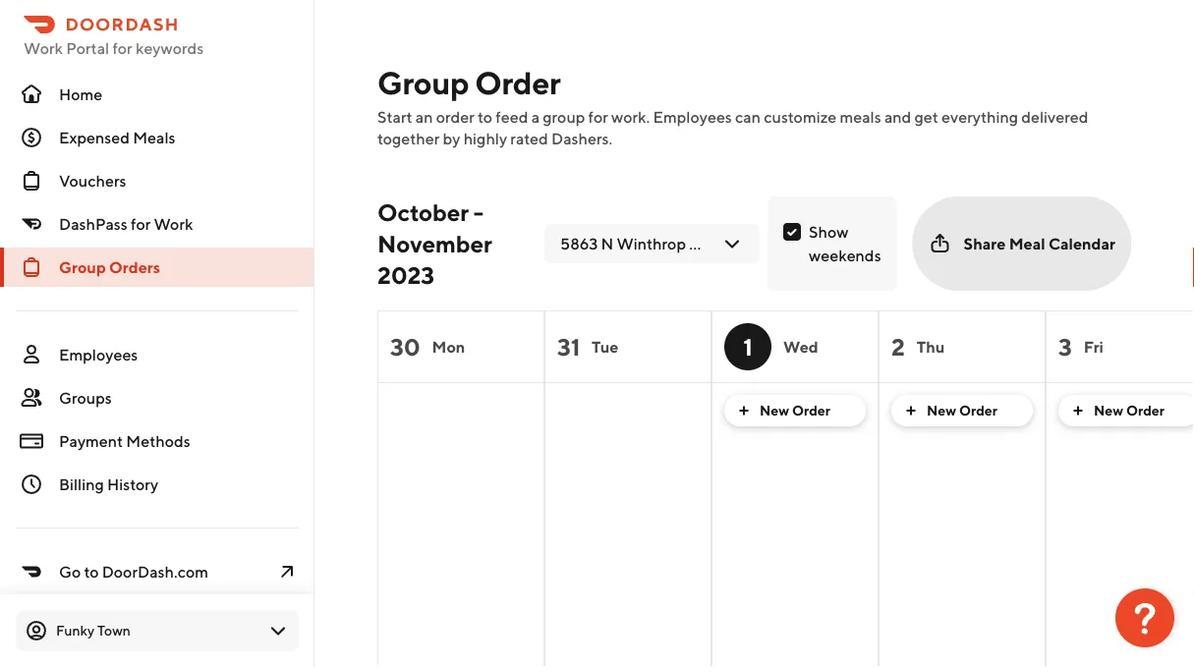Task type: describe. For each thing, give the bounding box(es) containing it.
can
[[735, 108, 761, 126]]

new order button for 3
[[1059, 395, 1195, 427]]

november
[[378, 230, 492, 258]]

mon
[[432, 338, 465, 356]]

for inside group order start an order to feed a group for work. employees can customize meals and get everything delivered together by highly rated dashers.
[[589, 108, 609, 126]]

order for 2
[[960, 403, 998, 419]]

new order for 2
[[927, 403, 998, 419]]

doordash.com
[[102, 563, 208, 582]]

group for order
[[378, 64, 469, 101]]

31
[[558, 333, 580, 361]]

to inside group order start an order to feed a group for work. employees can customize meals and get everything delivered together by highly rated dashers.
[[478, 108, 493, 126]]

share
[[964, 235, 1006, 253]]

go to doordash.com
[[59, 563, 208, 582]]

expensed meals
[[59, 128, 176, 147]]

new order for 1
[[760, 403, 831, 419]]

together
[[378, 129, 440, 148]]

new for 2
[[927, 403, 957, 419]]

order for 1
[[792, 403, 831, 419]]

group for orders
[[59, 258, 106, 277]]

an
[[416, 108, 433, 126]]

meals
[[840, 108, 882, 126]]

funky town
[[56, 623, 131, 639]]

new order button for 2
[[892, 395, 1033, 427]]

5863
[[561, 235, 598, 253]]

expensed
[[59, 128, 130, 147]]

october - november 2023
[[378, 198, 492, 289]]

methods
[[126, 432, 190, 451]]

funky
[[56, 623, 95, 639]]

dashpass
[[59, 215, 128, 234]]

tue
[[592, 338, 619, 356]]

delivered
[[1022, 108, 1089, 126]]

orders
[[109, 258, 160, 277]]

calendar
[[1049, 235, 1116, 253]]

group orders link
[[0, 248, 315, 287]]

go
[[59, 563, 81, 582]]

highly
[[464, 129, 508, 148]]

2
[[892, 333, 905, 361]]

group orders
[[59, 258, 160, 277]]

order for 3
[[1127, 403, 1165, 419]]

work inside dashpass for work link
[[154, 215, 193, 234]]

history
[[107, 475, 158, 494]]

get
[[915, 108, 939, 126]]

n
[[601, 235, 614, 253]]

new for 3
[[1094, 403, 1124, 419]]

start
[[378, 108, 413, 126]]

5863 n winthrop ave button
[[545, 224, 760, 264]]

new for 1
[[760, 403, 790, 419]]

billing
[[59, 475, 104, 494]]

group
[[543, 108, 585, 126]]

portal
[[66, 39, 109, 58]]

1
[[744, 333, 753, 361]]

new order button for 1
[[725, 395, 866, 427]]

october
[[378, 198, 469, 226]]

town
[[97, 623, 131, 639]]

vouchers
[[59, 172, 126, 190]]

share meal calendar button
[[913, 197, 1132, 291]]

wed
[[784, 338, 819, 356]]

a
[[532, 108, 540, 126]]

0 vertical spatial for
[[112, 39, 132, 58]]

employees link
[[0, 335, 315, 375]]

ave
[[689, 235, 717, 253]]



Task type: locate. For each thing, give the bounding box(es) containing it.
new down 'wed'
[[760, 403, 790, 419]]

expensed meals link
[[0, 118, 315, 157]]

5863 n winthrop ave
[[561, 235, 717, 253]]

new down thu
[[927, 403, 957, 419]]

1 new from the left
[[760, 403, 790, 419]]

for up the dashers.
[[589, 108, 609, 126]]

employees
[[653, 108, 732, 126], [59, 346, 138, 364]]

meals
[[133, 128, 176, 147]]

dashers.
[[552, 129, 613, 148]]

1 horizontal spatial group
[[378, 64, 469, 101]]

1 vertical spatial employees
[[59, 346, 138, 364]]

new order down thu
[[927, 403, 998, 419]]

3
[[1059, 333, 1072, 361]]

new order button down 'wed'
[[725, 395, 866, 427]]

employees left can
[[653, 108, 732, 126]]

to right go on the bottom
[[84, 563, 99, 582]]

weekends
[[809, 246, 882, 265]]

2 horizontal spatial new
[[1094, 403, 1124, 419]]

-
[[474, 198, 484, 226]]

new order down 'wed'
[[760, 403, 831, 419]]

home
[[59, 85, 102, 104]]

group
[[378, 64, 469, 101], [59, 258, 106, 277]]

dashpass for work link
[[0, 205, 315, 244]]

0 horizontal spatial work
[[24, 39, 63, 58]]

0 horizontal spatial to
[[84, 563, 99, 582]]

0 horizontal spatial new order button
[[725, 395, 866, 427]]

0 vertical spatial work
[[24, 39, 63, 58]]

work up group orders link
[[154, 215, 193, 234]]

by
[[443, 129, 461, 148]]

to up highly
[[478, 108, 493, 126]]

group order start an order to feed a group for work. employees can customize meals and get everything delivered together by highly rated dashers.
[[378, 64, 1089, 148]]

vouchers link
[[0, 161, 315, 201]]

employees inside group order start an order to feed a group for work. employees can customize meals and get everything delivered together by highly rated dashers.
[[653, 108, 732, 126]]

billing history
[[59, 475, 158, 494]]

0 horizontal spatial group
[[59, 258, 106, 277]]

show weekends
[[809, 223, 882, 265]]

and
[[885, 108, 912, 126]]

customize
[[764, 108, 837, 126]]

2 new from the left
[[927, 403, 957, 419]]

winthrop
[[617, 235, 686, 253]]

2 new order from the left
[[927, 403, 998, 419]]

1 horizontal spatial new
[[927, 403, 957, 419]]

new down fri
[[1094, 403, 1124, 419]]

payment methods link
[[0, 422, 315, 461]]

go to doordash.com link
[[0, 553, 315, 592]]

work.
[[612, 108, 650, 126]]

1 horizontal spatial to
[[478, 108, 493, 126]]

new order button down fri
[[1059, 395, 1195, 427]]

new order down fri
[[1094, 403, 1165, 419]]

3 new order from the left
[[1094, 403, 1165, 419]]

0 vertical spatial employees
[[653, 108, 732, 126]]

payment methods
[[59, 432, 190, 451]]

2 new order button from the left
[[892, 395, 1033, 427]]

1 vertical spatial for
[[589, 108, 609, 126]]

show
[[809, 223, 849, 241]]

group down dashpass
[[59, 258, 106, 277]]

3 new order button from the left
[[1059, 395, 1195, 427]]

new order button down thu
[[892, 395, 1033, 427]]

to
[[478, 108, 493, 126], [84, 563, 99, 582]]

groups link
[[0, 379, 315, 418]]

for up orders in the left top of the page
[[131, 215, 151, 234]]

1 new order button from the left
[[725, 395, 866, 427]]

order
[[436, 108, 475, 126]]

dashpass for work
[[59, 215, 193, 234]]

rated
[[511, 129, 549, 148]]

thu
[[917, 338, 945, 356]]

open resource center image
[[1116, 589, 1175, 648]]

2 horizontal spatial new order
[[1094, 403, 1165, 419]]

home link
[[0, 75, 315, 114]]

work left portal
[[24, 39, 63, 58]]

1 horizontal spatial work
[[154, 215, 193, 234]]

share meal calendar
[[964, 235, 1116, 253]]

Show weekends checkbox
[[784, 223, 801, 241]]

work portal for keywords
[[24, 39, 204, 58]]

0 vertical spatial group
[[378, 64, 469, 101]]

payment
[[59, 432, 123, 451]]

2 horizontal spatial new order button
[[1059, 395, 1195, 427]]

new order button
[[725, 395, 866, 427], [892, 395, 1033, 427], [1059, 395, 1195, 427]]

2023
[[378, 261, 435, 289]]

for right portal
[[112, 39, 132, 58]]

billing history link
[[0, 465, 315, 504]]

1 new order from the left
[[760, 403, 831, 419]]

groups
[[59, 389, 112, 408]]

fri
[[1084, 338, 1104, 356]]

new order for 3
[[1094, 403, 1165, 419]]

new
[[760, 403, 790, 419], [927, 403, 957, 419], [1094, 403, 1124, 419]]

new order
[[760, 403, 831, 419], [927, 403, 998, 419], [1094, 403, 1165, 419]]

1 vertical spatial work
[[154, 215, 193, 234]]

group inside group order start an order to feed a group for work. employees can customize meals and get everything delivered together by highly rated dashers.
[[378, 64, 469, 101]]

group up an
[[378, 64, 469, 101]]

everything
[[942, 108, 1019, 126]]

for
[[112, 39, 132, 58], [589, 108, 609, 126], [131, 215, 151, 234]]

1 vertical spatial to
[[84, 563, 99, 582]]

1 horizontal spatial new order
[[927, 403, 998, 419]]

employees up groups
[[59, 346, 138, 364]]

1 vertical spatial group
[[59, 258, 106, 277]]

2 vertical spatial for
[[131, 215, 151, 234]]

1 horizontal spatial employees
[[653, 108, 732, 126]]

work
[[24, 39, 63, 58], [154, 215, 193, 234]]

3 new from the left
[[1094, 403, 1124, 419]]

order inside group order start an order to feed a group for work. employees can customize meals and get everything delivered together by highly rated dashers.
[[475, 64, 561, 101]]

0 horizontal spatial new
[[760, 403, 790, 419]]

30
[[390, 333, 420, 361]]

0 horizontal spatial new order
[[760, 403, 831, 419]]

0 vertical spatial to
[[478, 108, 493, 126]]

group inside group orders link
[[59, 258, 106, 277]]

0 horizontal spatial employees
[[59, 346, 138, 364]]

meal
[[1009, 235, 1046, 253]]

1 horizontal spatial new order button
[[892, 395, 1033, 427]]

keywords
[[136, 39, 204, 58]]

order
[[475, 64, 561, 101], [792, 403, 831, 419], [960, 403, 998, 419], [1127, 403, 1165, 419]]

feed
[[496, 108, 528, 126]]



Task type: vqa. For each thing, say whether or not it's contained in the screenshot.
31 on the left
yes



